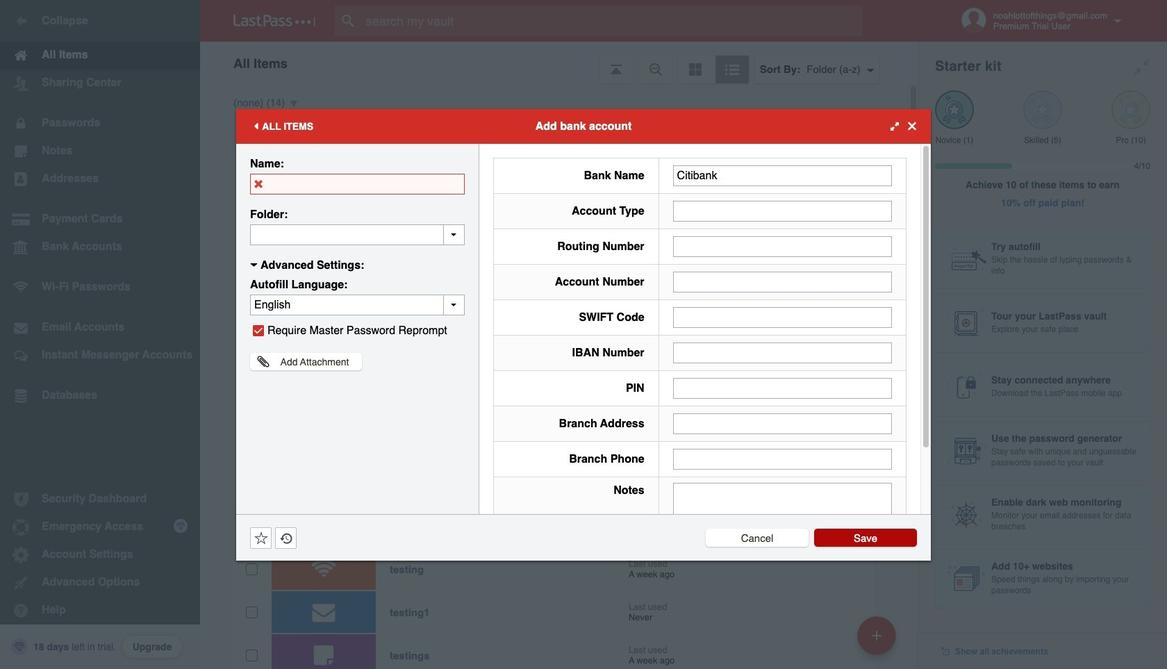 Task type: vqa. For each thing, say whether or not it's contained in the screenshot.
Main navigation Navigation
yes



Task type: describe. For each thing, give the bounding box(es) containing it.
lastpass image
[[233, 15, 315, 27]]

new item navigation
[[853, 612, 905, 669]]

Search search field
[[335, 6, 890, 36]]



Task type: locate. For each thing, give the bounding box(es) containing it.
new item image
[[872, 631, 882, 640]]

search my vault text field
[[335, 6, 890, 36]]

None text field
[[673, 165, 892, 186], [250, 173, 465, 194], [673, 200, 892, 221], [673, 236, 892, 257], [673, 342, 892, 363], [673, 483, 892, 569], [673, 165, 892, 186], [250, 173, 465, 194], [673, 200, 892, 221], [673, 236, 892, 257], [673, 342, 892, 363], [673, 483, 892, 569]]

dialog
[[236, 109, 931, 578]]

vault options navigation
[[200, 42, 919, 83]]

main navigation navigation
[[0, 0, 200, 669]]

None text field
[[250, 224, 465, 245], [673, 271, 892, 292], [673, 307, 892, 328], [673, 378, 892, 399], [673, 413, 892, 434], [673, 449, 892, 469], [250, 224, 465, 245], [673, 271, 892, 292], [673, 307, 892, 328], [673, 378, 892, 399], [673, 413, 892, 434], [673, 449, 892, 469]]



